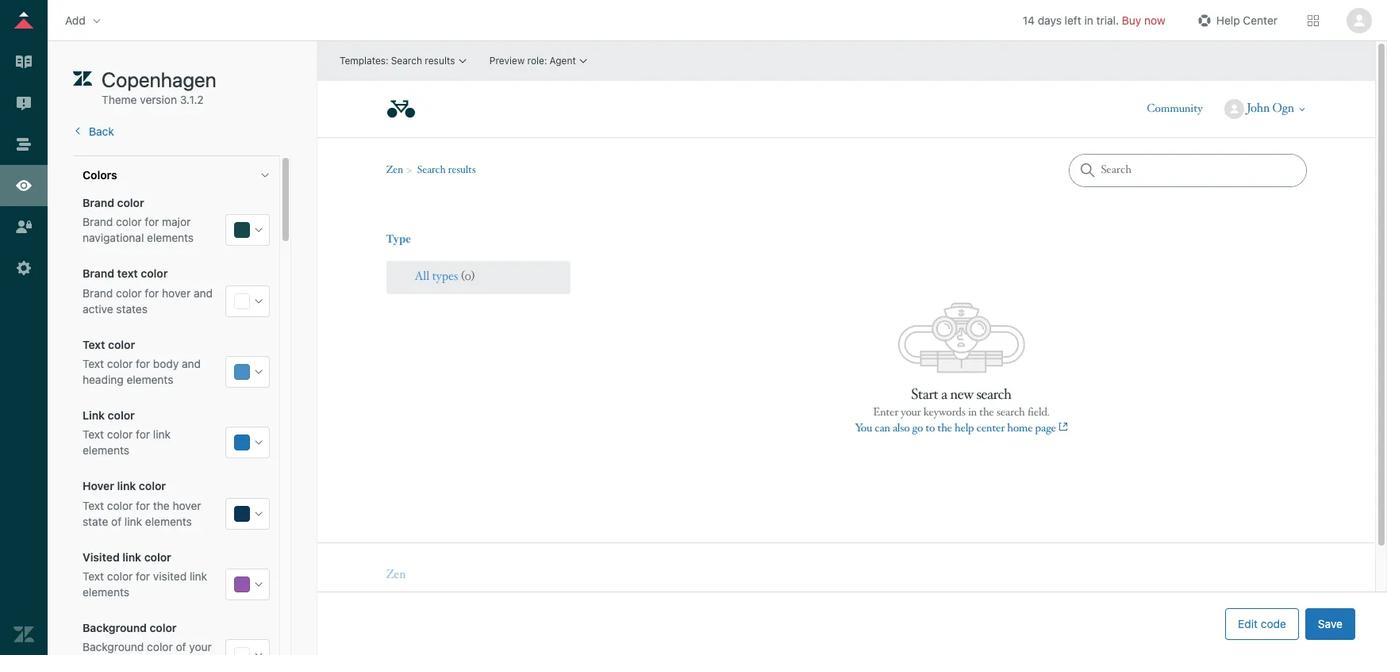 Task type: vqa. For each thing, say whether or not it's contained in the screenshot.


Task type: locate. For each thing, give the bounding box(es) containing it.
5 text from the top
[[83, 570, 104, 583]]

days
[[1038, 13, 1062, 27]]

link inside text color for the hover state of link elements
[[125, 515, 142, 528]]

link inside text color for visited link elements
[[190, 570, 207, 583]]

theme
[[102, 93, 137, 106]]

of
[[111, 515, 122, 528], [176, 641, 186, 654]]

save
[[1318, 617, 1343, 631]]

colors button
[[73, 156, 279, 194]]

background up background color of your
[[83, 622, 147, 635]]

brand color for major navigational elements
[[83, 215, 194, 245]]

brand down colors
[[83, 196, 114, 210]]

1 vertical spatial hover
[[173, 499, 201, 512]]

hover
[[83, 480, 114, 493]]

color for text color for body and heading elements
[[107, 357, 133, 371]]

1 brand from the top
[[83, 196, 114, 210]]

3 text from the top
[[83, 428, 104, 442]]

color inside text color for link elements
[[107, 428, 133, 442]]

active
[[83, 302, 113, 316]]

text for text color
[[83, 338, 105, 352]]

for for link
[[136, 428, 150, 442]]

brand inside brand color for hover and active states
[[83, 286, 113, 300]]

brand inside brand color for major navigational elements
[[83, 215, 113, 229]]

None button
[[1345, 8, 1375, 33]]

3 brand from the top
[[83, 267, 114, 281]]

brand up active
[[83, 286, 113, 300]]

state
[[83, 515, 108, 528]]

for inside text color for the hover state of link elements
[[136, 499, 150, 512]]

brand left text
[[83, 267, 114, 281]]

for up 'states'
[[145, 286, 159, 300]]

color down background color
[[147, 641, 173, 654]]

buy
[[1122, 13, 1142, 27]]

and
[[194, 286, 213, 300], [182, 357, 201, 371]]

1 background from the top
[[83, 622, 147, 635]]

background
[[83, 622, 147, 635], [83, 641, 144, 654]]

color right link at bottom left
[[108, 409, 135, 422]]

1 vertical spatial and
[[182, 357, 201, 371]]

elements down major
[[147, 231, 194, 245]]

brand
[[83, 196, 114, 210], [83, 215, 113, 229], [83, 267, 114, 281], [83, 286, 113, 300]]

copenhagen
[[102, 67, 216, 91]]

text inside text color for link elements
[[83, 428, 104, 442]]

color for brand color
[[117, 196, 144, 210]]

color inside background color of your
[[147, 641, 173, 654]]

customize design image
[[13, 175, 34, 196]]

4 brand from the top
[[83, 286, 113, 300]]

color for text color for the hover state of link elements
[[107, 499, 133, 512]]

for inside text color for body and heading elements
[[136, 357, 150, 371]]

color up 'states'
[[116, 286, 142, 300]]

text color for the hover state of link elements
[[83, 499, 201, 528]]

color down hover link color on the left bottom of the page
[[107, 499, 133, 512]]

help center
[[1217, 13, 1278, 27]]

color for link color
[[108, 409, 135, 422]]

for inside text color for link elements
[[136, 428, 150, 442]]

color up brand color for major navigational elements
[[117, 196, 144, 210]]

color
[[117, 196, 144, 210], [116, 215, 142, 229], [141, 267, 168, 281], [116, 286, 142, 300], [108, 338, 135, 352], [107, 357, 133, 371], [108, 409, 135, 422], [107, 428, 133, 442], [139, 480, 166, 493], [107, 499, 133, 512], [144, 551, 171, 564], [107, 570, 133, 583], [150, 622, 177, 635], [147, 641, 173, 654]]

of right state
[[111, 515, 122, 528]]

link
[[153, 428, 171, 442], [117, 480, 136, 493], [125, 515, 142, 528], [123, 551, 141, 564], [190, 570, 207, 583]]

1 text from the top
[[83, 338, 105, 352]]

color down link color
[[107, 428, 133, 442]]

elements down link color
[[83, 444, 129, 457]]

left
[[1065, 13, 1082, 27]]

text for text color for the hover state of link elements
[[83, 499, 104, 512]]

your
[[189, 641, 212, 654]]

elements inside text color for link elements
[[83, 444, 129, 457]]

1 horizontal spatial of
[[176, 641, 186, 654]]

14 days left in trial. buy now
[[1023, 13, 1166, 27]]

1 vertical spatial background
[[83, 641, 144, 654]]

for left major
[[145, 215, 159, 229]]

0 vertical spatial and
[[194, 286, 213, 300]]

1 vertical spatial of
[[176, 641, 186, 654]]

hover
[[162, 286, 191, 300], [173, 499, 201, 512]]

Add button
[[60, 8, 108, 32]]

brand for brand color for hover and active states
[[83, 286, 113, 300]]

color for text color
[[108, 338, 135, 352]]

hover right the
[[173, 499, 201, 512]]

for for the
[[136, 499, 150, 512]]

text for text color for link elements
[[83, 428, 104, 442]]

2 background from the top
[[83, 641, 144, 654]]

and inside text color for body and heading elements
[[182, 357, 201, 371]]

and for brand color for hover and active states
[[194, 286, 213, 300]]

color inside brand color for major navigational elements
[[116, 215, 142, 229]]

elements down body
[[127, 373, 173, 386]]

for inside text color for visited link elements
[[136, 570, 150, 583]]

for inside brand color for major navigational elements
[[145, 215, 159, 229]]

2 text from the top
[[83, 357, 104, 371]]

elements inside text color for visited link elements
[[83, 586, 129, 599]]

color up background color of your
[[150, 622, 177, 635]]

for
[[145, 215, 159, 229], [145, 286, 159, 300], [136, 357, 150, 371], [136, 428, 150, 442], [136, 499, 150, 512], [136, 570, 150, 583]]

link right visited
[[190, 570, 207, 583]]

text for text color for visited link elements
[[83, 570, 104, 583]]

color up the
[[139, 480, 166, 493]]

of inside text color for the hover state of link elements
[[111, 515, 122, 528]]

states
[[116, 302, 148, 316]]

elements down visited
[[83, 586, 129, 599]]

zendesk products image
[[1308, 15, 1319, 26]]

background for background color of your
[[83, 641, 144, 654]]

version
[[140, 93, 177, 106]]

save button
[[1306, 608, 1356, 640]]

text
[[83, 338, 105, 352], [83, 357, 104, 371], [83, 428, 104, 442], [83, 499, 104, 512], [83, 570, 104, 583]]

for for visited
[[136, 570, 150, 583]]

link down hover link color on the left bottom of the page
[[125, 515, 142, 528]]

of left your
[[176, 641, 186, 654]]

0 vertical spatial hover
[[162, 286, 191, 300]]

manage articles image
[[13, 52, 34, 72]]

link up text color for visited link elements
[[123, 551, 141, 564]]

for left body
[[136, 357, 150, 371]]

color up navigational
[[116, 215, 142, 229]]

back
[[89, 125, 114, 138]]

4 text from the top
[[83, 499, 104, 512]]

for down visited link color
[[136, 570, 150, 583]]

copenhagen theme version 3.1.2
[[102, 67, 216, 106]]

hover down brand text color
[[162, 286, 191, 300]]

color inside text color for body and heading elements
[[107, 357, 133, 371]]

color down text color
[[107, 357, 133, 371]]

moderate content image
[[13, 93, 34, 114]]

elements down the
[[145, 515, 192, 528]]

color up text color for body and heading elements
[[108, 338, 135, 352]]

text inside text color for the hover state of link elements
[[83, 499, 104, 512]]

0 horizontal spatial of
[[111, 515, 122, 528]]

color inside text color for visited link elements
[[107, 570, 133, 583]]

link up hover link color on the left bottom of the page
[[153, 428, 171, 442]]

background down background color
[[83, 641, 144, 654]]

arrange content image
[[13, 134, 34, 155]]

link inside text color for link elements
[[153, 428, 171, 442]]

for left the
[[136, 499, 150, 512]]

visited
[[83, 551, 120, 564]]

text for text color for body and heading elements
[[83, 357, 104, 371]]

background inside background color of your
[[83, 641, 144, 654]]

0 vertical spatial of
[[111, 515, 122, 528]]

hover inside text color for the hover state of link elements
[[173, 499, 201, 512]]

brand up navigational
[[83, 215, 113, 229]]

color for brand color for hover and active states
[[116, 286, 142, 300]]

text inside text color for visited link elements
[[83, 570, 104, 583]]

brand color for hover and active states
[[83, 286, 213, 316]]

color for text color for visited link elements
[[107, 570, 133, 583]]

elements
[[147, 231, 194, 245], [127, 373, 173, 386], [83, 444, 129, 457], [145, 515, 192, 528], [83, 586, 129, 599]]

and inside brand color for hover and active states
[[194, 286, 213, 300]]

background for background color
[[83, 622, 147, 635]]

0 vertical spatial background
[[83, 622, 147, 635]]

2 brand from the top
[[83, 215, 113, 229]]

text inside text color for body and heading elements
[[83, 357, 104, 371]]

brand text color
[[83, 267, 168, 281]]

color for background color of your
[[147, 641, 173, 654]]

color inside brand color for hover and active states
[[116, 286, 142, 300]]

background color
[[83, 622, 177, 635]]

for up hover link color on the left bottom of the page
[[136, 428, 150, 442]]

color down visited link color
[[107, 570, 133, 583]]

link right hover
[[117, 480, 136, 493]]

color inside text color for the hover state of link elements
[[107, 499, 133, 512]]

for inside brand color for hover and active states
[[145, 286, 159, 300]]



Task type: describe. For each thing, give the bounding box(es) containing it.
edit
[[1238, 617, 1258, 631]]

edit code
[[1238, 617, 1287, 631]]

for for major
[[145, 215, 159, 229]]

brand for brand color for major navigational elements
[[83, 215, 113, 229]]

code
[[1261, 617, 1287, 631]]

user permissions image
[[13, 217, 34, 237]]

settings image
[[13, 258, 34, 279]]

text color for body and heading elements
[[83, 357, 201, 386]]

brand for brand color
[[83, 196, 114, 210]]

text color for link elements
[[83, 428, 171, 457]]

color for text color for link elements
[[107, 428, 133, 442]]

background color of your
[[83, 641, 212, 656]]

trial.
[[1097, 13, 1119, 27]]

elements inside text color for body and heading elements
[[127, 373, 173, 386]]

visited link color
[[83, 551, 171, 564]]

link color
[[83, 409, 135, 422]]

of inside background color of your
[[176, 641, 186, 654]]

visited
[[153, 570, 187, 583]]

major
[[162, 215, 191, 229]]

hover inside brand color for hover and active states
[[162, 286, 191, 300]]

body
[[153, 357, 179, 371]]

and for text color for body and heading elements
[[182, 357, 201, 371]]

navigational
[[83, 231, 144, 245]]

brand for brand text color
[[83, 267, 114, 281]]

theme type image
[[73, 67, 92, 92]]

now
[[1145, 13, 1166, 27]]

14
[[1023, 13, 1035, 27]]

colors
[[83, 168, 117, 182]]

text color for visited link elements
[[83, 570, 207, 599]]

text
[[117, 267, 138, 281]]

zendesk image
[[13, 625, 34, 645]]

edit code button
[[1226, 608, 1299, 640]]

in
[[1085, 13, 1094, 27]]

text color
[[83, 338, 135, 352]]

the
[[153, 499, 170, 512]]

add
[[65, 13, 86, 27]]

center
[[1243, 13, 1278, 27]]

elements inside text color for the hover state of link elements
[[145, 515, 192, 528]]

for for body
[[136, 357, 150, 371]]

link
[[83, 409, 105, 422]]

help center button
[[1190, 8, 1283, 32]]

3.1.2
[[180, 93, 204, 106]]

color for background color
[[150, 622, 177, 635]]

for for hover
[[145, 286, 159, 300]]

back link
[[73, 125, 114, 138]]

elements inside brand color for major navigational elements
[[147, 231, 194, 245]]

color for brand color for major navigational elements
[[116, 215, 142, 229]]

color right text
[[141, 267, 168, 281]]

heading
[[83, 373, 124, 386]]

hover link color
[[83, 480, 166, 493]]

help
[[1217, 13, 1240, 27]]

color up visited
[[144, 551, 171, 564]]

brand color
[[83, 196, 144, 210]]



